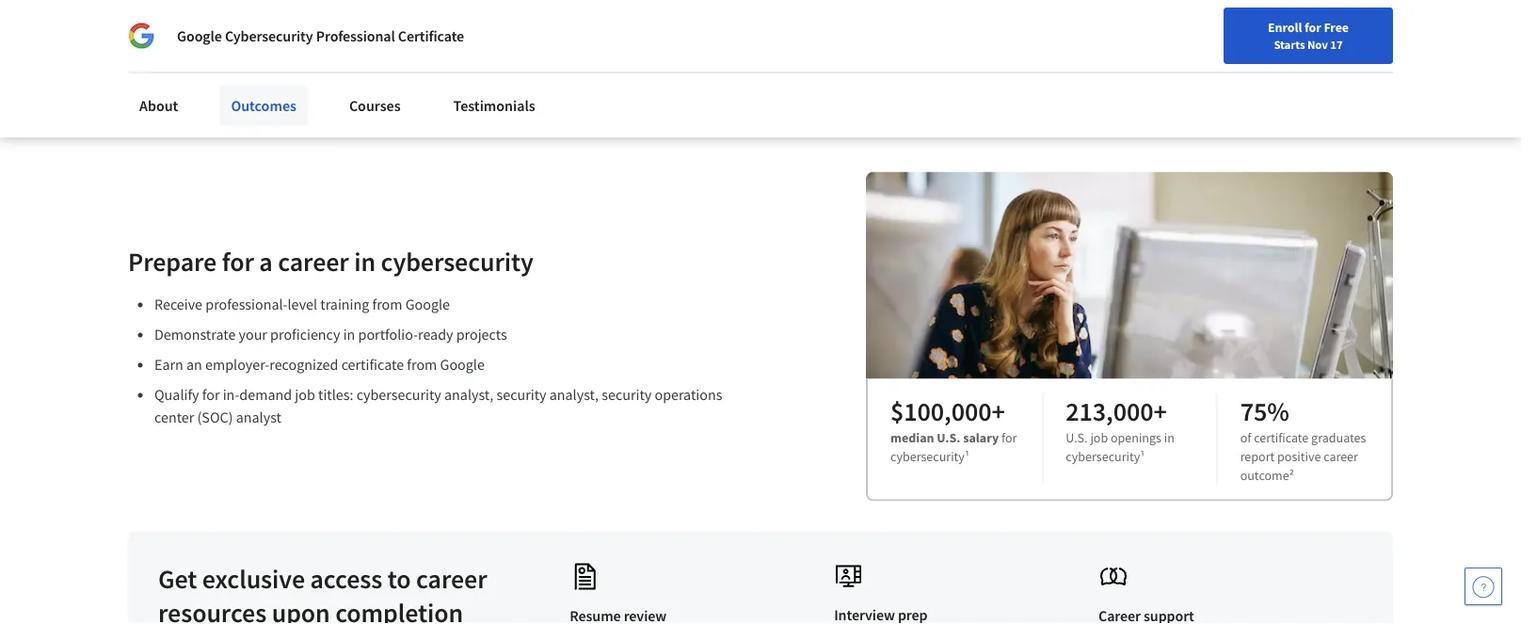 Task type: vqa. For each thing, say whether or not it's contained in the screenshot.
Free
yes



Task type: locate. For each thing, give the bounding box(es) containing it.
1 vertical spatial job
[[1091, 429, 1108, 446]]

courses link
[[338, 85, 412, 126]]

1 analyst, from the left
[[444, 386, 494, 404]]

job
[[295, 386, 315, 404], [1091, 429, 1108, 446]]

demand
[[189, 5, 282, 38], [239, 386, 292, 404]]

from up the portfolio-
[[372, 295, 403, 314]]

+
[[992, 395, 1005, 428], [1154, 395, 1167, 428]]

0 vertical spatial in-
[[159, 5, 189, 38]]

find your new career
[[944, 59, 1062, 76]]

in-
[[159, 5, 189, 38], [223, 386, 239, 404]]

for for starts
[[1305, 19, 1321, 36]]

1 vertical spatial career
[[1324, 448, 1358, 465]]

0 horizontal spatial in-
[[159, 5, 189, 38]]

0 horizontal spatial job
[[295, 386, 315, 404]]

certificate inside 75% of certificate graduates report positive career outcome
[[1254, 429, 1309, 446]]

ready
[[418, 325, 453, 344]]

find
[[944, 59, 968, 76]]

cybersecurity
[[381, 245, 534, 278], [356, 386, 441, 404], [891, 448, 965, 465], [1066, 448, 1140, 465]]

earn an employer-recognized certificate from google
[[154, 355, 485, 374]]

about link
[[128, 85, 190, 126]]

in down training at left
[[343, 325, 355, 344]]

0 horizontal spatial +
[[992, 395, 1005, 428]]

career
[[278, 245, 349, 278], [1324, 448, 1358, 465], [416, 562, 487, 595]]

google image
[[128, 23, 154, 49]]

for up (soc)
[[202, 386, 220, 404]]

0 vertical spatial in
[[354, 245, 376, 278]]

an
[[186, 355, 202, 374]]

google up 'ready'
[[406, 295, 450, 314]]

in right openings on the bottom right of page
[[1164, 429, 1175, 446]]

resources
[[158, 596, 267, 624]]

0 horizontal spatial certificate
[[341, 355, 404, 374]]

for right salary
[[1002, 429, 1017, 446]]

1 vertical spatial certificate
[[1254, 429, 1309, 446]]

for inside for cybersecurity
[[1002, 429, 1017, 446]]

¹ down openings on the bottom right of page
[[1140, 448, 1145, 465]]

¹
[[965, 448, 970, 465], [1140, 448, 1145, 465]]

demand inside see how employees at top companies are mastering in-demand skills
[[189, 5, 282, 38]]

1 horizontal spatial job
[[1091, 429, 1108, 446]]

show notifications image
[[1267, 61, 1290, 84]]

career down graduates
[[1324, 448, 1358, 465]]

u.s. down 213,000
[[1066, 429, 1088, 446]]

1 horizontal spatial in-
[[223, 386, 239, 404]]

analyst,
[[444, 386, 494, 404], [550, 386, 599, 404]]

1 ¹ from the left
[[965, 448, 970, 465]]

cybersecurity down openings on the bottom right of page
[[1066, 448, 1140, 465]]

2 ¹ from the left
[[1140, 448, 1145, 465]]

receive
[[154, 295, 202, 314]]

+ up openings on the bottom right of page
[[1154, 395, 1167, 428]]

2 + from the left
[[1154, 395, 1167, 428]]

completion
[[335, 596, 463, 624]]

salary
[[963, 429, 999, 446]]

courses
[[349, 96, 401, 115]]

1 horizontal spatial u.s.
[[1066, 429, 1088, 446]]

1 horizontal spatial your
[[971, 59, 996, 76]]

¹ down salary
[[965, 448, 970, 465]]

outcomes
[[231, 96, 296, 115]]

0 horizontal spatial analyst,
[[444, 386, 494, 404]]

employer-
[[205, 355, 270, 374]]

in
[[354, 245, 376, 278], [343, 325, 355, 344], [1164, 429, 1175, 446]]

from down 'ready'
[[407, 355, 437, 374]]

career inside the get exclusive access to career resources upon completion
[[416, 562, 487, 595]]

job inside qualify for in-demand job titles: cybersecurity analyst, security analyst, security operations center (soc) analyst
[[295, 386, 315, 404]]

in- down see
[[159, 5, 189, 38]]

1 vertical spatial demand
[[239, 386, 292, 404]]

for left a
[[222, 245, 254, 278]]

certificate down the portfolio-
[[341, 355, 404, 374]]

report
[[1240, 448, 1275, 465]]

career inside 75% of certificate graduates report positive career outcome
[[1324, 448, 1358, 465]]

your
[[971, 59, 996, 76], [239, 325, 267, 344]]

2 u.s. from the left
[[1066, 429, 1088, 446]]

find your new career link
[[935, 56, 1072, 80]]

1 horizontal spatial analyst,
[[550, 386, 599, 404]]

security down projects
[[497, 386, 547, 404]]

for inside qualify for in-demand job titles: cybersecurity analyst, security analyst, security operations center (soc) analyst
[[202, 386, 220, 404]]

u.s.
[[937, 429, 961, 446], [1066, 429, 1088, 446]]

1 vertical spatial in
[[343, 325, 355, 344]]

+ inside 213,000 + u.s. job openings in cybersecurity
[[1154, 395, 1167, 428]]

None search field
[[268, 49, 720, 87]]

english button
[[1126, 38, 1240, 99]]

0 vertical spatial from
[[372, 295, 403, 314]]

learn more about coursera for business
[[159, 60, 420, 79]]

0 horizontal spatial from
[[372, 295, 403, 314]]

0 horizontal spatial your
[[239, 325, 267, 344]]

1 horizontal spatial security
[[602, 386, 652, 404]]

for up nov
[[1305, 19, 1321, 36]]

in up training at left
[[354, 245, 376, 278]]

skills
[[287, 5, 344, 38]]

training
[[320, 295, 369, 314]]

career right 'to'
[[416, 562, 487, 595]]

job down 213,000
[[1091, 429, 1108, 446]]

certificate up positive
[[1254, 429, 1309, 446]]

cybersecurity inside for cybersecurity
[[891, 448, 965, 465]]

enroll
[[1268, 19, 1302, 36]]

job down recognized on the left bottom of page
[[295, 386, 315, 404]]

1 u.s. from the left
[[937, 429, 961, 446]]

google
[[177, 26, 222, 45], [406, 295, 450, 314], [440, 355, 485, 374]]

access
[[310, 562, 382, 595]]

security
[[497, 386, 547, 404], [602, 386, 652, 404]]

1 horizontal spatial career
[[416, 562, 487, 595]]

1 vertical spatial your
[[239, 325, 267, 344]]

0 horizontal spatial ¹
[[965, 448, 970, 465]]

for
[[1305, 19, 1321, 36], [340, 60, 359, 79], [222, 245, 254, 278], [202, 386, 220, 404], [1002, 429, 1017, 446]]

learn
[[159, 60, 196, 79]]

2 horizontal spatial career
[[1324, 448, 1358, 465]]

coursera image
[[23, 53, 142, 83]]

1 vertical spatial in-
[[223, 386, 239, 404]]

help center image
[[1472, 575, 1495, 598]]

1 vertical spatial from
[[407, 355, 437, 374]]

demand inside qualify for in-demand job titles: cybersecurity analyst, security analyst, security operations center (soc) analyst
[[239, 386, 292, 404]]

in inside 213,000 + u.s. job openings in cybersecurity
[[1164, 429, 1175, 446]]

career up level
[[278, 245, 349, 278]]

0 vertical spatial google
[[177, 26, 222, 45]]

1 horizontal spatial certificate
[[1254, 429, 1309, 446]]

enroll for free starts nov 17
[[1268, 19, 1349, 52]]

for inside enroll for free starts nov 17
[[1305, 19, 1321, 36]]

outcome
[[1240, 467, 1289, 484]]

job inside 213,000 + u.s. job openings in cybersecurity
[[1091, 429, 1108, 446]]

companies
[[457, 0, 579, 4]]

1 vertical spatial google
[[406, 295, 450, 314]]

demand down how
[[189, 5, 282, 38]]

0 vertical spatial job
[[295, 386, 315, 404]]

cybersecurity down the portfolio-
[[356, 386, 441, 404]]

prepare
[[128, 245, 217, 278]]

certificate
[[341, 355, 404, 374], [1254, 429, 1309, 446]]

1 horizontal spatial ¹
[[1140, 448, 1145, 465]]

0 vertical spatial demand
[[189, 5, 282, 38]]

0 horizontal spatial u.s.
[[937, 429, 961, 446]]

demand up analyst
[[239, 386, 292, 404]]

+ inside $100,000 + median u.s. salary
[[992, 395, 1005, 428]]

for
[[156, 9, 176, 28]]

outcomes link
[[220, 85, 308, 126]]

2 vertical spatial career
[[416, 562, 487, 595]]

your right find in the right top of the page
[[971, 59, 996, 76]]

google up more
[[177, 26, 222, 45]]

0 vertical spatial your
[[971, 59, 996, 76]]

2 vertical spatial in
[[1164, 429, 1175, 446]]

prepare for a career in cybersecurity
[[128, 245, 534, 278]]

positive
[[1278, 448, 1321, 465]]

new
[[999, 59, 1023, 76]]

your down professional-
[[239, 325, 267, 344]]

0 horizontal spatial career
[[278, 245, 349, 278]]

free
[[1324, 19, 1349, 36]]

1 + from the left
[[992, 395, 1005, 428]]

starts
[[1274, 37, 1305, 52]]

security left operations
[[602, 386, 652, 404]]

0 vertical spatial certificate
[[341, 355, 404, 374]]

0 horizontal spatial security
[[497, 386, 547, 404]]

u.s. down $100,000
[[937, 429, 961, 446]]

see how employees at top companies are mastering in-demand skills
[[159, 0, 739, 38]]

your for find
[[971, 59, 996, 76]]

for for career
[[222, 245, 254, 278]]

in- up (soc)
[[223, 386, 239, 404]]

google down projects
[[440, 355, 485, 374]]

from
[[372, 295, 403, 314], [407, 355, 437, 374]]

¹ for $100,000
[[965, 448, 970, 465]]

recognized
[[270, 355, 338, 374]]

demonstrate your proficiency in portfolio-ready projects
[[154, 325, 507, 344]]

testimonials link
[[442, 85, 547, 126]]

$100,000 + median u.s. salary
[[891, 395, 1005, 446]]

proficiency
[[270, 325, 340, 344]]

graduates
[[1312, 429, 1366, 446]]

1 horizontal spatial +
[[1154, 395, 1167, 428]]

+ up salary
[[992, 395, 1005, 428]]

in- inside qualify for in-demand job titles: cybersecurity analyst, security analyst, security operations center (soc) analyst
[[223, 386, 239, 404]]

cybersecurity down median
[[891, 448, 965, 465]]

top
[[414, 0, 452, 4]]



Task type: describe. For each thing, give the bounding box(es) containing it.
coursera enterprise logos image
[[973, 0, 1350, 66]]

2 security from the left
[[602, 386, 652, 404]]

in- inside see how employees at top companies are mastering in-demand skills
[[159, 5, 189, 38]]

your for demonstrate
[[239, 325, 267, 344]]

how
[[205, 0, 254, 4]]

75%
[[1240, 395, 1289, 428]]

u.s. inside $100,000 + median u.s. salary
[[937, 429, 961, 446]]

english
[[1160, 59, 1206, 78]]

1 horizontal spatial from
[[407, 355, 437, 374]]

about
[[139, 96, 178, 115]]

$100,000
[[891, 395, 992, 428]]

get
[[158, 562, 197, 595]]

learn more about coursera for business link
[[159, 60, 420, 79]]

213,000 + u.s. job openings in cybersecurity
[[1066, 395, 1175, 465]]

qualify for in-demand job titles: cybersecurity analyst, security analyst, security operations center (soc) analyst
[[154, 386, 722, 427]]

career
[[1026, 59, 1062, 76]]

professional-
[[205, 295, 288, 314]]

1 security from the left
[[497, 386, 547, 404]]

operations
[[655, 386, 722, 404]]

portfolio-
[[358, 325, 418, 344]]

google cybersecurity professional certificate
[[177, 26, 464, 45]]

of
[[1240, 429, 1251, 446]]

+ for 213,000
[[1154, 395, 1167, 428]]

receive professional-level training from google
[[154, 295, 450, 314]]

cybersecurity inside qualify for in-demand job titles: cybersecurity analyst, security analyst, security operations center (soc) analyst
[[356, 386, 441, 404]]

2 vertical spatial google
[[440, 355, 485, 374]]

for cybersecurity
[[891, 429, 1017, 465]]

more
[[199, 60, 234, 79]]

cybersecurity
[[225, 26, 313, 45]]

certificate
[[398, 26, 464, 45]]

cybersecurity inside 213,000 + u.s. job openings in cybersecurity
[[1066, 448, 1140, 465]]

professional
[[316, 26, 395, 45]]

at
[[386, 0, 408, 4]]

(soc)
[[197, 408, 233, 427]]

0 vertical spatial career
[[278, 245, 349, 278]]

to
[[388, 562, 411, 595]]

+ for $100,000
[[992, 395, 1005, 428]]

analyst
[[236, 408, 281, 427]]

exclusive
[[202, 562, 305, 595]]

earn
[[154, 355, 183, 374]]

qualify
[[154, 386, 199, 404]]

are
[[584, 0, 620, 4]]

business
[[362, 60, 420, 79]]

demonstrate
[[154, 325, 236, 344]]

17
[[1331, 37, 1343, 52]]

75% of certificate graduates report positive career outcome
[[1240, 395, 1366, 484]]

center
[[154, 408, 194, 427]]

testimonials
[[453, 96, 535, 115]]

shopping cart: 1 item image
[[1081, 52, 1117, 82]]

a
[[259, 245, 273, 278]]

for link
[[148, 0, 256, 38]]

213,000
[[1066, 395, 1154, 428]]

2 analyst, from the left
[[550, 386, 599, 404]]

level
[[288, 295, 317, 314]]

coursera
[[278, 60, 337, 79]]

cybersecurity up 'ready'
[[381, 245, 534, 278]]

about
[[237, 60, 276, 79]]

nov
[[1308, 37, 1328, 52]]

¹ for 213,000
[[1140, 448, 1145, 465]]

u.s. inside 213,000 + u.s. job openings in cybersecurity
[[1066, 429, 1088, 446]]

openings
[[1111, 429, 1162, 446]]

mastering
[[626, 0, 739, 4]]

see
[[159, 0, 200, 4]]

for down professional
[[340, 60, 359, 79]]

employees
[[259, 0, 381, 4]]

titles:
[[318, 386, 353, 404]]

upon
[[272, 596, 330, 624]]

projects
[[456, 325, 507, 344]]

median
[[891, 429, 934, 446]]

get exclusive access to career resources upon completion
[[158, 562, 487, 624]]

²
[[1289, 467, 1294, 484]]

for for demand
[[202, 386, 220, 404]]



